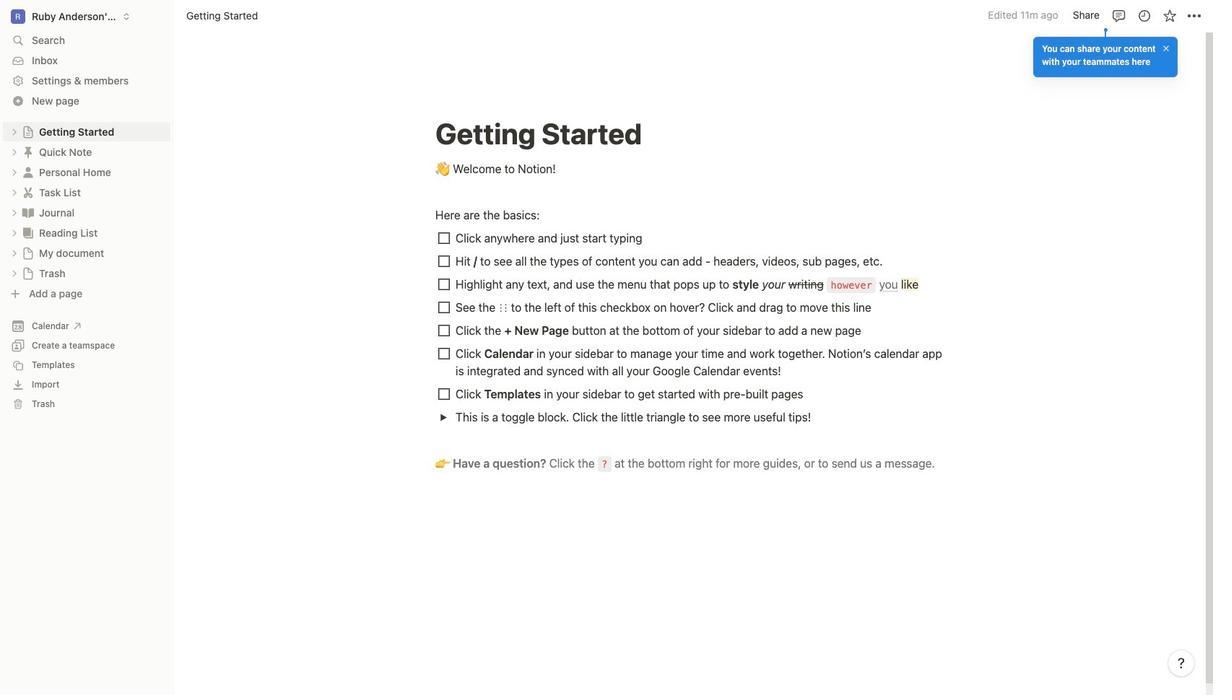 Task type: describe. For each thing, give the bounding box(es) containing it.
5 open image from the top
[[10, 249, 19, 258]]

2 open image from the top
[[10, 148, 19, 156]]

comments image
[[1112, 8, 1127, 23]]

3 open image from the top
[[10, 168, 19, 177]]



Task type: locate. For each thing, give the bounding box(es) containing it.
favorite image
[[1163, 8, 1177, 23]]

open image
[[10, 128, 19, 136], [10, 148, 19, 156], [10, 168, 19, 177], [10, 229, 19, 237], [10, 249, 19, 258]]

updates image
[[1137, 8, 1152, 23]]

open image
[[10, 188, 19, 197], [10, 208, 19, 217], [10, 269, 19, 278], [440, 414, 448, 422]]

👉 image
[[436, 454, 450, 472]]

4 open image from the top
[[10, 229, 19, 237]]

1 open image from the top
[[10, 128, 19, 136]]

change page icon image
[[22, 125, 35, 138], [21, 145, 35, 159], [21, 165, 35, 180], [21, 185, 35, 200], [21, 206, 35, 220], [21, 226, 35, 240], [22, 247, 35, 260], [22, 267, 35, 280]]

👋 image
[[436, 159, 450, 178]]



Task type: vqa. For each thing, say whether or not it's contained in the screenshot.
third Open icon from the top
yes



